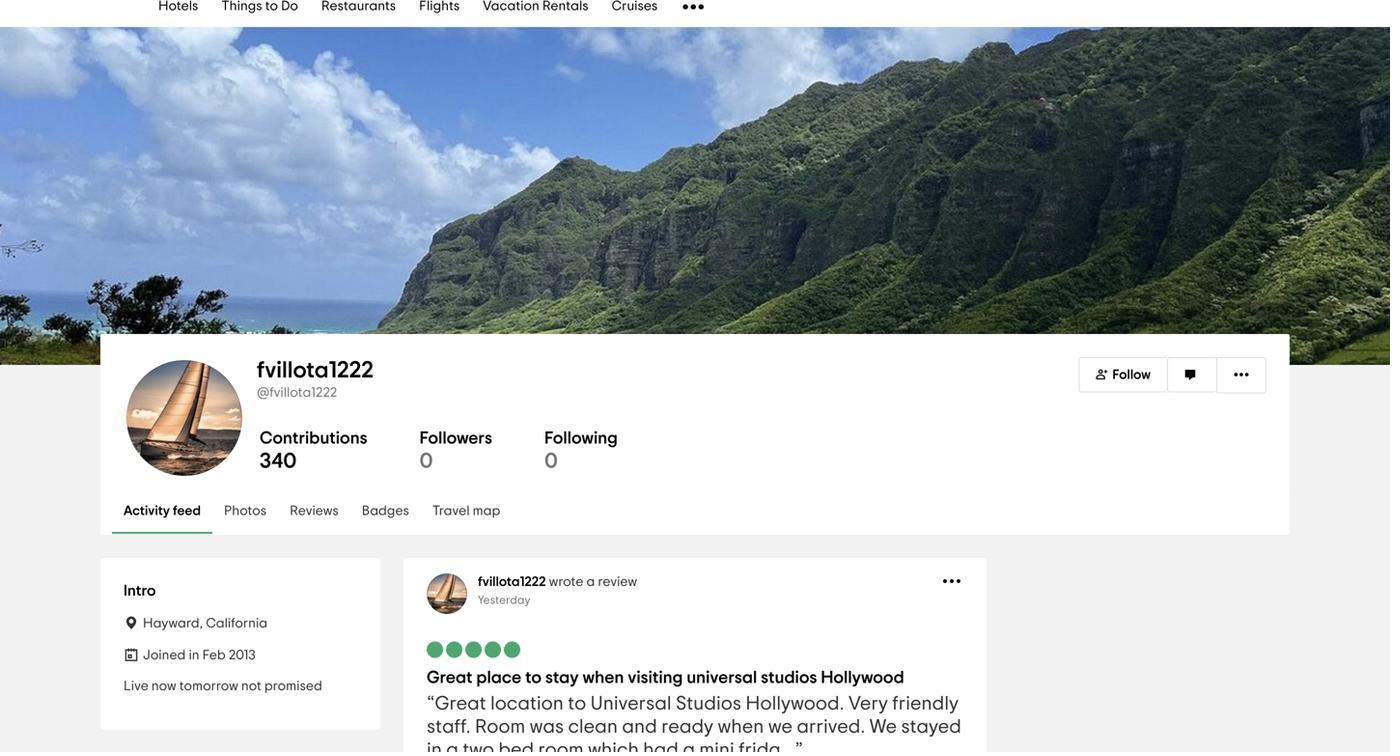 Task type: describe. For each thing, give the bounding box(es) containing it.
fvillota1222 wrote a review yesterday
[[478, 575, 637, 606]]

universal
[[687, 669, 757, 686]]

0 horizontal spatial when
[[583, 669, 624, 686]]

0 horizontal spatial a
[[446, 740, 459, 752]]

california
[[206, 617, 268, 630]]

studios
[[761, 669, 817, 686]]

very
[[849, 694, 888, 713]]

0 for followers 0
[[420, 451, 433, 472]]

clean
[[568, 717, 618, 737]]

had
[[643, 740, 679, 752]]

contributions
[[260, 430, 367, 447]]

live now tomorrow not promised
[[124, 680, 322, 693]]

mini
[[699, 740, 734, 752]]

0 vertical spatial great
[[427, 669, 473, 686]]

map
[[473, 504, 500, 518]]

followers 0
[[420, 430, 492, 472]]

0 horizontal spatial to
[[525, 669, 542, 686]]

travel
[[432, 504, 470, 518]]

2013
[[229, 649, 256, 662]]

following
[[544, 430, 618, 447]]

follow button
[[1079, 357, 1167, 393]]

contributions 340
[[260, 430, 367, 472]]

travel map
[[432, 504, 500, 518]]

joined in feb 2013
[[143, 649, 256, 662]]

visiting
[[628, 669, 683, 686]]

hayward,
[[143, 617, 203, 630]]

we
[[870, 717, 897, 737]]

yesterday link
[[478, 595, 530, 606]]

joined
[[143, 649, 186, 662]]

fvillota1222 for fvillota1222 wrote a review yesterday
[[478, 575, 546, 589]]

great place to stay when visiting universal studios hollywood great location to universal studios hollywood. very friendly staff. room was clean and ready when we arrived. we stayed in a two bed room which had a mini fridg
[[427, 669, 961, 752]]

fvillota1222 for fvillota1222 fvillota1222
[[257, 359, 374, 382]]

room
[[538, 740, 584, 752]]

intro
[[124, 583, 156, 599]]

location
[[490, 694, 564, 713]]

followers
[[420, 430, 492, 447]]

badges link
[[350, 489, 421, 534]]

fvillota1222 link
[[478, 575, 546, 589]]

340 link
[[260, 451, 297, 472]]

universal
[[590, 694, 672, 713]]

follow
[[1112, 368, 1151, 382]]

staff.
[[427, 717, 471, 737]]

2 horizontal spatial a
[[683, 740, 695, 752]]

following 0
[[544, 430, 618, 472]]

reviews link
[[278, 489, 350, 534]]

stay
[[545, 669, 579, 686]]

1 horizontal spatial when
[[718, 717, 764, 737]]

stayed
[[901, 717, 961, 737]]

0 for following 0
[[544, 451, 558, 472]]



Task type: vqa. For each thing, say whether or not it's contained in the screenshot.
top car
no



Task type: locate. For each thing, give the bounding box(es) containing it.
0 vertical spatial avatar image image
[[126, 360, 242, 476]]

great
[[427, 669, 473, 686], [435, 694, 486, 713]]

2 vertical spatial fvillota1222
[[478, 575, 546, 589]]

hollywood.
[[746, 694, 844, 713]]

which
[[588, 740, 639, 752]]

and
[[622, 717, 657, 737]]

arrived.
[[797, 717, 865, 737]]

fridg
[[739, 740, 781, 752]]

yesterday
[[478, 595, 530, 606]]

0 inside followers 0
[[420, 451, 433, 472]]

1 horizontal spatial 0
[[544, 451, 558, 472]]

1 0 from the left
[[420, 451, 433, 472]]

feb
[[202, 649, 226, 662]]

1 vertical spatial to
[[568, 694, 586, 713]]

1 vertical spatial great
[[435, 694, 486, 713]]

studios
[[676, 694, 741, 713]]

0 vertical spatial in
[[189, 649, 199, 662]]

1 horizontal spatial a
[[586, 575, 595, 589]]

activity feed link
[[112, 489, 212, 534]]

when up universal
[[583, 669, 624, 686]]

when
[[583, 669, 624, 686], [718, 717, 764, 737]]

room
[[475, 717, 525, 737]]

1 vertical spatial avatar image image
[[427, 573, 467, 614]]

fvillota1222 inside fvillota1222 wrote a review yesterday
[[478, 575, 546, 589]]

we
[[768, 717, 793, 737]]

photos link
[[212, 489, 278, 534]]

photos
[[224, 504, 267, 518]]

0 down following
[[544, 451, 558, 472]]

tomorrow
[[179, 680, 238, 693]]

0 inside following 0
[[544, 451, 558, 472]]

to up location
[[525, 669, 542, 686]]

fvillota1222 fvillota1222
[[257, 359, 374, 400]]

review
[[598, 575, 637, 589]]

0 horizontal spatial 0
[[420, 451, 433, 472]]

ready
[[661, 717, 714, 737]]

two
[[463, 740, 494, 752]]

1 horizontal spatial to
[[568, 694, 586, 713]]

1 horizontal spatial in
[[427, 740, 442, 752]]

promised
[[264, 680, 322, 693]]

1 horizontal spatial avatar image image
[[427, 573, 467, 614]]

fvillota1222
[[257, 359, 374, 382], [270, 386, 337, 400], [478, 575, 546, 589]]

place
[[476, 669, 522, 686]]

0 vertical spatial to
[[525, 669, 542, 686]]

1 vertical spatial fvillota1222
[[270, 386, 337, 400]]

activity feed
[[124, 504, 201, 518]]

live
[[124, 680, 148, 693]]

1 vertical spatial when
[[718, 717, 764, 737]]

a inside fvillota1222 wrote a review yesterday
[[586, 575, 595, 589]]

0 horizontal spatial avatar image image
[[126, 360, 242, 476]]

bed
[[498, 740, 534, 752]]

a down 'ready'
[[683, 740, 695, 752]]

travel map link
[[421, 489, 512, 534]]

activity
[[124, 504, 170, 518]]

not
[[241, 680, 261, 693]]

when up fridg
[[718, 717, 764, 737]]

now
[[151, 680, 176, 693]]

2 0 from the left
[[544, 451, 558, 472]]

0 vertical spatial when
[[583, 669, 624, 686]]

reviews
[[290, 504, 339, 518]]

0 horizontal spatial in
[[189, 649, 199, 662]]

in left feb
[[189, 649, 199, 662]]

was
[[530, 717, 564, 737]]

a
[[586, 575, 595, 589], [446, 740, 459, 752], [683, 740, 695, 752]]

hollywood
[[821, 669, 904, 686]]

avatar image image up 'feed' on the left of the page
[[126, 360, 242, 476]]

avatar image image
[[126, 360, 242, 476], [427, 573, 467, 614]]

in
[[189, 649, 199, 662], [427, 740, 442, 752]]

to
[[525, 669, 542, 686], [568, 694, 586, 713]]

340
[[260, 451, 297, 472]]

friendly
[[892, 694, 959, 713]]

avatar image image left yesterday link
[[427, 573, 467, 614]]

badges
[[362, 504, 409, 518]]

0 vertical spatial fvillota1222
[[257, 359, 374, 382]]

feed
[[173, 504, 201, 518]]

0 down followers
[[420, 451, 433, 472]]

a right wrote
[[586, 575, 595, 589]]

1 vertical spatial in
[[427, 740, 442, 752]]

to up clean at the left bottom of the page
[[568, 694, 586, 713]]

fvillota1222 inside the fvillota1222 fvillota1222
[[270, 386, 337, 400]]

a down staff.
[[446, 740, 459, 752]]

0
[[420, 451, 433, 472], [544, 451, 558, 472]]

wrote
[[549, 575, 583, 589]]

in down staff.
[[427, 740, 442, 752]]

in inside great place to stay when visiting universal studios hollywood great location to universal studios hollywood. very friendly staff. room was clean and ready when we arrived. we stayed in a two bed room which had a mini fridg
[[427, 740, 442, 752]]

hayward, california
[[143, 617, 268, 630]]



